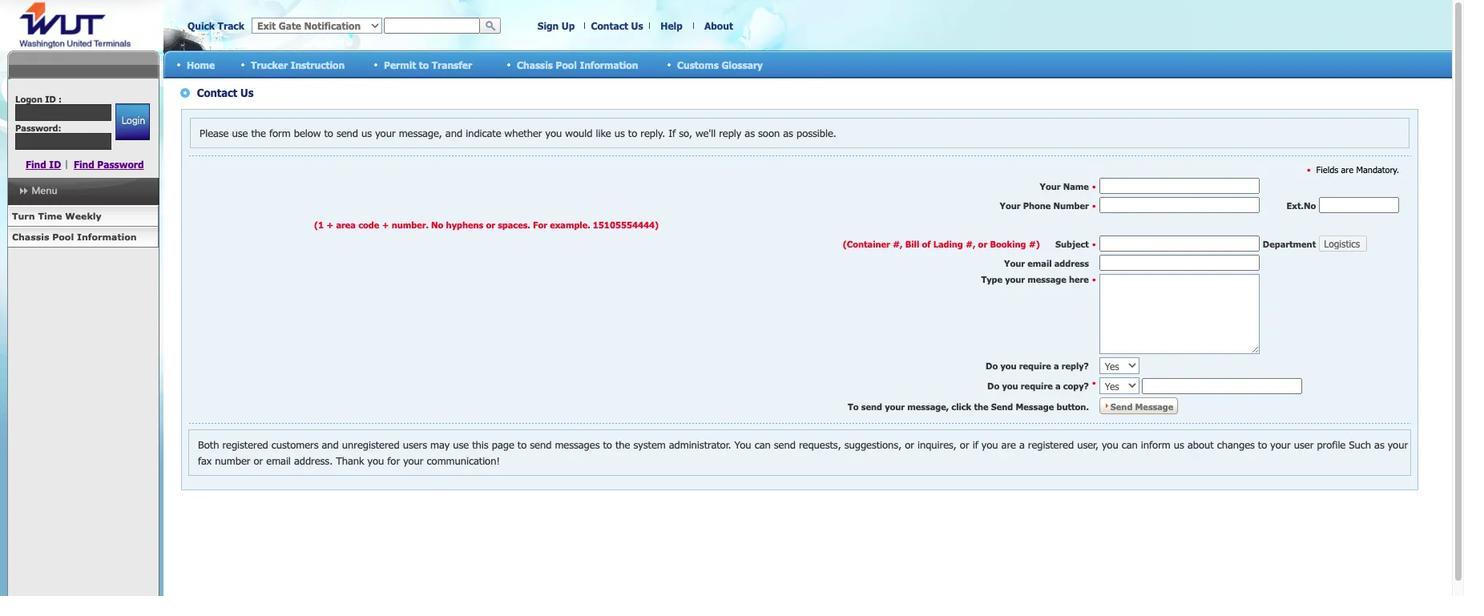Task type: describe. For each thing, give the bounding box(es) containing it.
id for find
[[49, 159, 61, 170]]

find id
[[26, 159, 61, 170]]

find id link
[[26, 159, 61, 170]]

find password
[[74, 159, 144, 170]]

1 vertical spatial pool
[[52, 232, 74, 242]]

sign
[[538, 20, 559, 31]]

logon id :
[[15, 94, 62, 104]]

help link
[[661, 20, 683, 31]]

turn
[[12, 211, 35, 221]]

up
[[562, 20, 575, 31]]

time
[[38, 211, 62, 221]]

weekly
[[65, 211, 102, 221]]

home
[[187, 59, 215, 70]]

logon
[[15, 94, 42, 104]]

trucker instruction
[[251, 59, 345, 70]]

sign up
[[538, 20, 575, 31]]

quick track
[[188, 20, 244, 31]]

sign up link
[[538, 20, 575, 31]]

0 vertical spatial pool
[[556, 59, 577, 70]]

information inside chassis pool information link
[[77, 232, 137, 242]]

password:
[[15, 123, 61, 133]]

1 horizontal spatial chassis pool information
[[517, 59, 639, 70]]

glossary
[[722, 59, 763, 70]]

to
[[419, 59, 429, 70]]

contact us link
[[591, 20, 643, 31]]

find for find id
[[26, 159, 46, 170]]

:
[[59, 94, 62, 104]]

contact us
[[591, 20, 643, 31]]

contact
[[591, 20, 629, 31]]

customs glossary
[[677, 59, 763, 70]]

chassis inside chassis pool information link
[[12, 232, 49, 242]]

find password link
[[74, 159, 144, 170]]

login image
[[115, 103, 150, 140]]

turn time weekly
[[12, 211, 102, 221]]

customs
[[677, 59, 719, 70]]

password
[[97, 159, 144, 170]]

about link
[[705, 20, 734, 31]]

1 horizontal spatial chassis
[[517, 59, 553, 70]]



Task type: locate. For each thing, give the bounding box(es) containing it.
id for logon
[[45, 94, 56, 104]]

1 vertical spatial information
[[77, 232, 137, 242]]

pool
[[556, 59, 577, 70], [52, 232, 74, 242]]

instruction
[[291, 59, 345, 70]]

turn time weekly link
[[7, 206, 159, 227]]

chassis pool information down the turn time weekly link
[[12, 232, 137, 242]]

chassis pool information
[[517, 59, 639, 70], [12, 232, 137, 242]]

permit to transfer
[[384, 59, 472, 70]]

1 horizontal spatial information
[[580, 59, 639, 70]]

None password field
[[15, 133, 112, 150]]

id
[[45, 94, 56, 104], [49, 159, 61, 170]]

us
[[631, 20, 643, 31]]

help
[[661, 20, 683, 31]]

0 vertical spatial chassis
[[517, 59, 553, 70]]

0 horizontal spatial chassis pool information
[[12, 232, 137, 242]]

find
[[26, 159, 46, 170], [74, 159, 94, 170]]

0 vertical spatial id
[[45, 94, 56, 104]]

0 horizontal spatial information
[[77, 232, 137, 242]]

1 vertical spatial id
[[49, 159, 61, 170]]

1 vertical spatial chassis
[[12, 232, 49, 242]]

chassis down sign on the left of the page
[[517, 59, 553, 70]]

chassis
[[517, 59, 553, 70], [12, 232, 49, 242]]

None text field
[[15, 104, 112, 121]]

None text field
[[384, 18, 480, 34]]

id left :
[[45, 94, 56, 104]]

permit
[[384, 59, 416, 70]]

chassis pool information down up
[[517, 59, 639, 70]]

information
[[580, 59, 639, 70], [77, 232, 137, 242]]

find down password:
[[26, 159, 46, 170]]

0 vertical spatial information
[[580, 59, 639, 70]]

pool down up
[[556, 59, 577, 70]]

0 horizontal spatial pool
[[52, 232, 74, 242]]

1 horizontal spatial find
[[74, 159, 94, 170]]

find left the password
[[74, 159, 94, 170]]

find for find password
[[74, 159, 94, 170]]

1 horizontal spatial pool
[[556, 59, 577, 70]]

chassis pool information link
[[7, 227, 159, 248]]

0 vertical spatial chassis pool information
[[517, 59, 639, 70]]

chassis down turn on the top
[[12, 232, 49, 242]]

information down weekly
[[77, 232, 137, 242]]

trucker
[[251, 59, 288, 70]]

transfer
[[432, 59, 472, 70]]

1 find from the left
[[26, 159, 46, 170]]

id down password:
[[49, 159, 61, 170]]

about
[[705, 20, 734, 31]]

2 find from the left
[[74, 159, 94, 170]]

0 horizontal spatial find
[[26, 159, 46, 170]]

1 vertical spatial chassis pool information
[[12, 232, 137, 242]]

0 horizontal spatial chassis
[[12, 232, 49, 242]]

chassis pool information inside chassis pool information link
[[12, 232, 137, 242]]

track
[[218, 20, 244, 31]]

pool down turn time weekly at the top of the page
[[52, 232, 74, 242]]

information down contact
[[580, 59, 639, 70]]

quick
[[188, 20, 215, 31]]



Task type: vqa. For each thing, say whether or not it's contained in the screenshot.
Time
yes



